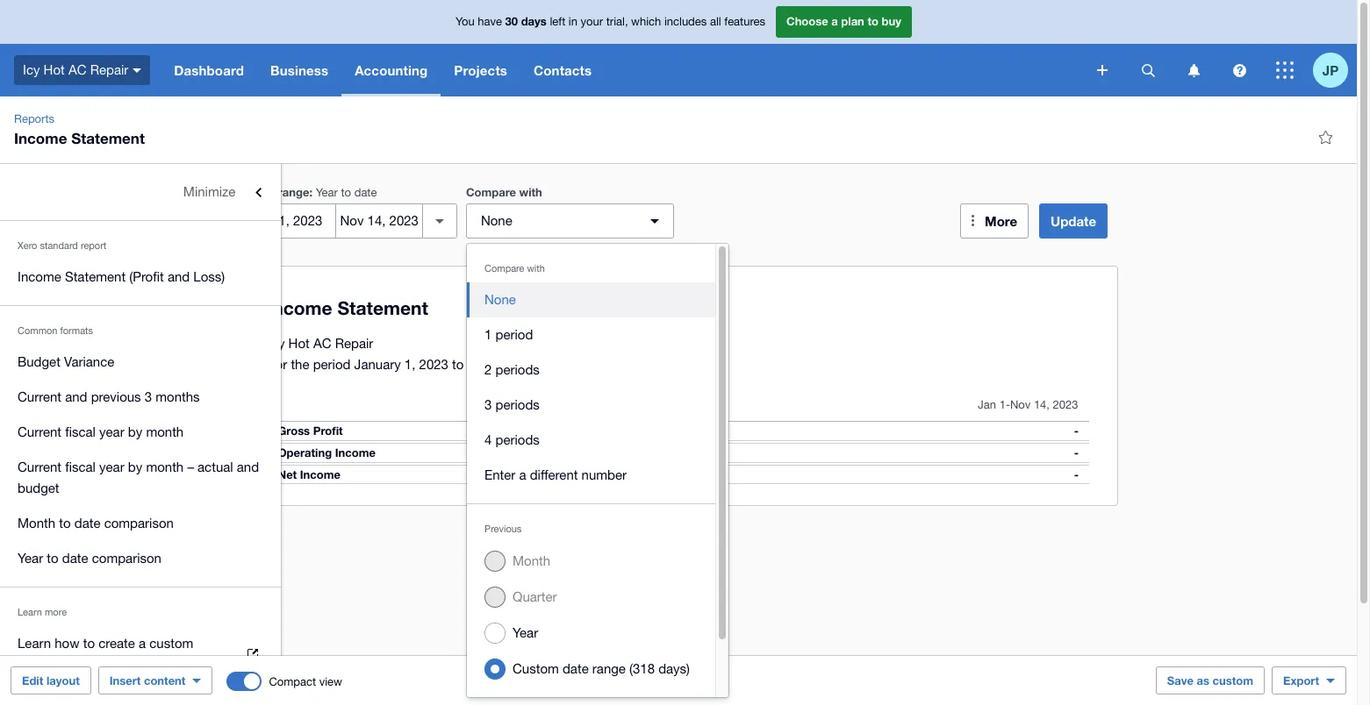 Task type: describe. For each thing, give the bounding box(es) containing it.
14, inside icy hot ac repair for the period january 1, 2023 to november 14, 2023
[[533, 357, 551, 372]]

1,
[[405, 357, 416, 372]]

a for enter
[[519, 468, 526, 483]]

net
[[278, 468, 297, 482]]

learn how to create a custom report
[[18, 637, 193, 673]]

2
[[485, 363, 492, 378]]

current and previous 3 months link
[[0, 380, 281, 415]]

left
[[550, 15, 566, 28]]

4 periods
[[485, 433, 540, 448]]

none inside button
[[485, 292, 516, 307]]

custom inside 'learn how to create a custom report'
[[150, 637, 193, 652]]

export
[[1284, 674, 1320, 688]]

compact
[[269, 676, 316, 689]]

month to date comparison link
[[0, 507, 281, 542]]

november
[[468, 357, 529, 372]]

period inside icy hot ac repair for the period january 1, 2023 to november 14, 2023
[[313, 357, 351, 372]]

business
[[270, 62, 329, 78]]

to up year to date comparison
[[59, 516, 71, 531]]

month to date comparison
[[18, 516, 174, 531]]

compare inside group
[[485, 263, 525, 274]]

- for gross profit
[[1075, 424, 1079, 438]]

current fiscal year by month – actual and budget
[[18, 460, 259, 496]]

to up more
[[47, 551, 59, 566]]

navigation containing dashboard
[[161, 44, 1085, 97]]

Select start date field
[[250, 205, 336, 238]]

edit layout button
[[11, 667, 91, 695]]

trial,
[[606, 15, 628, 28]]

standard
[[40, 241, 78, 251]]

content
[[144, 674, 186, 688]]

accounting
[[355, 62, 428, 78]]

income statement (profit and loss) link
[[0, 260, 281, 295]]

month for current fiscal year by month – actual and budget
[[146, 460, 184, 475]]

profit
[[314, 424, 343, 438]]

export button
[[1272, 667, 1347, 695]]

income for net income
[[301, 468, 341, 482]]

budget
[[18, 355, 61, 370]]

contacts button
[[521, 44, 605, 97]]

enter a different number
[[485, 468, 627, 483]]

features
[[725, 15, 766, 28]]

all
[[710, 15, 722, 28]]

report output element
[[268, 390, 1090, 485]]

with inside group
[[527, 263, 545, 274]]

by for current fiscal year by month
[[128, 425, 142, 440]]

learn more
[[18, 608, 67, 618]]

group containing none
[[467, 244, 729, 706]]

current for current fiscal year by month
[[18, 425, 61, 440]]

0 horizontal spatial 2023
[[419, 357, 449, 372]]

Select end date field
[[337, 205, 422, 238]]

1 vertical spatial statement
[[65, 270, 126, 285]]

for
[[268, 357, 287, 372]]

year to date comparison
[[18, 551, 162, 566]]

business button
[[257, 44, 342, 97]]

year button
[[467, 616, 716, 652]]

report inside 'learn how to create a custom report'
[[18, 658, 53, 673]]

jan
[[979, 399, 997, 412]]

month for month to date comparison
[[18, 516, 55, 531]]

gross
[[278, 424, 311, 438]]

budget variance
[[18, 355, 114, 370]]

current and previous 3 months
[[18, 390, 200, 405]]

date up year to date comparison
[[74, 516, 101, 531]]

hot for icy hot ac repair for the period january 1, 2023 to november 14, 2023
[[289, 336, 310, 351]]

(318
[[630, 662, 655, 677]]

save as custom
[[1168, 674, 1254, 688]]

variance
[[64, 355, 114, 370]]

current fiscal year by month
[[18, 425, 184, 440]]

insert content
[[110, 674, 186, 688]]

accounting button
[[342, 44, 441, 97]]

year for current fiscal year by month – actual and budget
[[99, 460, 124, 475]]

to inside icy hot ac repair for the period january 1, 2023 to november 14, 2023
[[452, 357, 464, 372]]

you have 30 days left in your trial, which includes all features
[[456, 14, 766, 28]]

minimize button
[[0, 175, 281, 210]]

periods for 3 periods
[[496, 398, 540, 413]]

comparison for month to date comparison
[[104, 516, 174, 531]]

0 vertical spatial compare with
[[466, 185, 542, 199]]

reports link
[[7, 111, 61, 128]]

banner containing jp
[[0, 0, 1358, 97]]

edit
[[22, 674, 43, 688]]

days)
[[659, 662, 690, 677]]

xero
[[18, 241, 37, 251]]

learn for learn more
[[18, 608, 42, 618]]

choose a plan to buy
[[787, 14, 902, 28]]

a for choose
[[832, 14, 838, 28]]

0 horizontal spatial range
[[278, 185, 309, 199]]

add to favourites image
[[1308, 119, 1343, 155]]

jan 1-nov 14, 2023
[[979, 399, 1079, 412]]

previous
[[91, 390, 141, 405]]

a inside 'learn how to create a custom report'
[[139, 637, 146, 652]]

list box containing none
[[467, 244, 716, 706]]

repair for icy hot ac repair
[[90, 62, 128, 77]]

net income
[[278, 468, 341, 482]]

more button
[[961, 204, 1029, 239]]

2 periods
[[485, 363, 540, 378]]

current for current and previous 3 months
[[18, 390, 61, 405]]

budget
[[18, 481, 59, 496]]

fiscal for current fiscal year by month – actual and budget
[[65, 460, 96, 475]]

periods for 2 periods
[[496, 363, 540, 378]]

year to date comparison link
[[0, 542, 281, 577]]

xero standard report
[[18, 241, 106, 251]]

includes
[[665, 15, 707, 28]]

2023 inside report output element
[[1054, 399, 1079, 412]]

dashboard link
[[161, 44, 257, 97]]

save as custom button
[[1156, 667, 1265, 695]]

4
[[485, 433, 492, 448]]

to inside 'date range : year to date'
[[341, 186, 351, 199]]

date inside button
[[563, 662, 589, 677]]

svg image inside icy hot ac repair popup button
[[133, 68, 142, 73]]

1 horizontal spatial svg image
[[1142, 64, 1155, 77]]

your
[[581, 15, 603, 28]]

custom date range (318 days)
[[513, 662, 690, 677]]

0 horizontal spatial and
[[65, 390, 87, 405]]

you
[[456, 15, 475, 28]]

income for operating income
[[336, 446, 376, 460]]



Task type: locate. For each thing, give the bounding box(es) containing it.
none
[[481, 213, 513, 228], [485, 292, 516, 307]]

hot inside popup button
[[44, 62, 65, 77]]

hot inside icy hot ac repair for the period january 1, 2023 to november 14, 2023
[[289, 336, 310, 351]]

date
[[354, 186, 377, 199], [74, 516, 101, 531], [62, 551, 88, 566], [563, 662, 589, 677]]

learn down learn more
[[18, 637, 51, 652]]

0 vertical spatial range
[[278, 185, 309, 199]]

0 horizontal spatial icy
[[23, 62, 40, 77]]

1 vertical spatial year
[[99, 460, 124, 475]]

1 vertical spatial comparison
[[92, 551, 162, 566]]

and left loss)
[[168, 270, 190, 285]]

to inside 'learn how to create a custom report'
[[83, 637, 95, 652]]

comparison for year to date comparison
[[92, 551, 162, 566]]

repair for icy hot ac repair for the period january 1, 2023 to november 14, 2023
[[335, 336, 373, 351]]

learn how to create a custom report link
[[0, 627, 281, 683]]

date down year button
[[563, 662, 589, 677]]

and inside current fiscal year by month – actual and budget
[[237, 460, 259, 475]]

1-
[[1000, 399, 1011, 412]]

months
[[156, 390, 200, 405]]

2 - from the top
[[1075, 446, 1079, 460]]

current fiscal year by month link
[[0, 415, 281, 450]]

period inside group
[[496, 328, 533, 342]]

0 horizontal spatial hot
[[44, 62, 65, 77]]

3 current from the top
[[18, 460, 61, 475]]

month for current fiscal year by month
[[146, 425, 184, 440]]

none button
[[466, 204, 674, 239]]

1 fiscal from the top
[[65, 425, 96, 440]]

income down xero
[[18, 270, 61, 285]]

to
[[868, 14, 879, 28], [341, 186, 351, 199], [452, 357, 464, 372], [59, 516, 71, 531], [47, 551, 59, 566], [83, 637, 95, 652]]

january
[[354, 357, 401, 372]]

edit layout
[[22, 674, 80, 688]]

1 horizontal spatial 2023
[[555, 357, 584, 372]]

year down 'current fiscal year by month'
[[99, 460, 124, 475]]

Report title field
[[263, 289, 1083, 329]]

3 - from the top
[[1075, 468, 1079, 482]]

1 vertical spatial icy
[[268, 336, 285, 351]]

ac for icy hot ac repair for the period january 1, 2023 to november 14, 2023
[[313, 336, 331, 351]]

date up select end date field
[[354, 186, 377, 199]]

ac
[[68, 62, 86, 77], [313, 336, 331, 351]]

0 horizontal spatial a
[[139, 637, 146, 652]]

3 periods
[[485, 398, 540, 413]]

svg image
[[1188, 64, 1200, 77], [1233, 64, 1246, 77], [1098, 65, 1108, 76]]

icy inside icy hot ac repair for the period january 1, 2023 to november 14, 2023
[[268, 336, 285, 351]]

current inside current fiscal year by month – actual and budget
[[18, 460, 61, 475]]

1 horizontal spatial icy
[[268, 336, 285, 351]]

ac for icy hot ac repair
[[68, 62, 86, 77]]

0 vertical spatial report
[[81, 241, 106, 251]]

repair
[[90, 62, 128, 77], [335, 336, 373, 351]]

1 vertical spatial -
[[1075, 446, 1079, 460]]

2 year from the top
[[99, 460, 124, 475]]

income statement (profit and loss)
[[18, 270, 225, 285]]

3 left months
[[145, 390, 152, 405]]

2 fiscal from the top
[[65, 460, 96, 475]]

1 vertical spatial month
[[146, 460, 184, 475]]

(profit
[[129, 270, 164, 285]]

navigation
[[161, 44, 1085, 97]]

income down profit
[[336, 446, 376, 460]]

1 vertical spatial period
[[313, 357, 351, 372]]

1 vertical spatial 14,
[[1035, 399, 1051, 412]]

in
[[569, 15, 578, 28]]

repair inside popup button
[[90, 62, 128, 77]]

1 vertical spatial a
[[519, 468, 526, 483]]

view
[[319, 676, 342, 689]]

periods
[[496, 363, 540, 378], [496, 398, 540, 413], [496, 433, 540, 448]]

custom
[[513, 662, 559, 677]]

2 horizontal spatial a
[[832, 14, 838, 28]]

2 periods from the top
[[496, 398, 540, 413]]

0 horizontal spatial 3
[[145, 390, 152, 405]]

as
[[1197, 674, 1210, 688]]

1 horizontal spatial year
[[316, 186, 338, 199]]

to left buy
[[868, 14, 879, 28]]

by down the current fiscal year by month link
[[128, 460, 142, 475]]

icy inside popup button
[[23, 62, 40, 77]]

period
[[496, 328, 533, 342], [313, 357, 351, 372]]

periods right 2
[[496, 363, 540, 378]]

0 vertical spatial learn
[[18, 608, 42, 618]]

0 vertical spatial none
[[481, 213, 513, 228]]

0 vertical spatial icy
[[23, 62, 40, 77]]

current fiscal year by month – actual and budget link
[[0, 450, 281, 507]]

year inside 'date range : year to date'
[[316, 186, 338, 199]]

2 vertical spatial periods
[[496, 433, 540, 448]]

1 horizontal spatial 3
[[485, 398, 492, 413]]

repair up reports income statement
[[90, 62, 128, 77]]

income for reports income statement
[[14, 129, 67, 148]]

30
[[505, 14, 518, 28]]

range inside button
[[593, 662, 626, 677]]

0 vertical spatial current
[[18, 390, 61, 405]]

date down month to date comparison
[[62, 551, 88, 566]]

date inside 'date range : year to date'
[[354, 186, 377, 199]]

0 vertical spatial compare
[[466, 185, 516, 199]]

to left 2
[[452, 357, 464, 372]]

2 current from the top
[[18, 425, 61, 440]]

by down current and previous 3 months link on the bottom
[[128, 425, 142, 440]]

fiscal
[[65, 425, 96, 440], [65, 460, 96, 475]]

1 vertical spatial compare with
[[485, 263, 545, 274]]

more
[[985, 213, 1018, 229]]

none right list of convenience dates icon
[[481, 213, 513, 228]]

operating
[[278, 446, 332, 460]]

income inside reports income statement
[[14, 129, 67, 148]]

0 horizontal spatial repair
[[90, 62, 128, 77]]

report
[[81, 241, 106, 251], [18, 658, 53, 673]]

1 horizontal spatial range
[[593, 662, 626, 677]]

1 vertical spatial with
[[527, 263, 545, 274]]

0 vertical spatial period
[[496, 328, 533, 342]]

- for net income
[[1075, 468, 1079, 482]]

1 vertical spatial none
[[485, 292, 516, 307]]

2023 right 1,
[[419, 357, 449, 372]]

1 vertical spatial by
[[128, 460, 142, 475]]

compare up 1 period
[[485, 263, 525, 274]]

3 down 2
[[485, 398, 492, 413]]

2023 right 2 periods on the left of the page
[[555, 357, 584, 372]]

year down quarter
[[513, 626, 538, 641]]

2023 right nov
[[1054, 399, 1079, 412]]

1 vertical spatial range
[[593, 662, 626, 677]]

0 vertical spatial custom
[[150, 637, 193, 652]]

custom
[[150, 637, 193, 652], [1213, 674, 1254, 688]]

1 horizontal spatial period
[[496, 328, 533, 342]]

3 inside list box
[[485, 398, 492, 413]]

projects button
[[441, 44, 521, 97]]

operating income
[[278, 446, 376, 460]]

and
[[168, 270, 190, 285], [65, 390, 87, 405], [237, 460, 259, 475]]

0 vertical spatial year
[[316, 186, 338, 199]]

icy hot ac repair for the period january 1, 2023 to november 14, 2023
[[268, 336, 584, 372]]

month inside button
[[513, 554, 551, 569]]

actual
[[198, 460, 233, 475]]

icy for icy hot ac repair for the period january 1, 2023 to november 14, 2023
[[268, 336, 285, 351]]

by for current fiscal year by month – actual and budget
[[128, 460, 142, 475]]

1 horizontal spatial and
[[168, 270, 190, 285]]

0 vertical spatial month
[[146, 425, 184, 440]]

1 learn from the top
[[18, 608, 42, 618]]

year inside the current fiscal year by month link
[[99, 425, 124, 440]]

1 - from the top
[[1075, 424, 1079, 438]]

3 inside current and previous 3 months link
[[145, 390, 152, 405]]

range up select start date field
[[278, 185, 309, 199]]

to inside banner
[[868, 14, 879, 28]]

current for current fiscal year by month – actual and budget
[[18, 460, 61, 475]]

1 horizontal spatial month
[[513, 554, 551, 569]]

0 vertical spatial and
[[168, 270, 190, 285]]

learn inside 'learn how to create a custom report'
[[18, 637, 51, 652]]

14, right 'november'
[[533, 357, 551, 372]]

insert content button
[[98, 667, 213, 695]]

reports income statement
[[14, 112, 145, 148]]

fiscal down 'current fiscal year by month'
[[65, 460, 96, 475]]

0 vertical spatial by
[[128, 425, 142, 440]]

hot up reports
[[44, 62, 65, 77]]

1 horizontal spatial ac
[[313, 336, 331, 351]]

range left (318
[[593, 662, 626, 677]]

learn for learn how to create a custom report
[[18, 637, 51, 652]]

period right the at the left bottom of page
[[313, 357, 351, 372]]

ac up profit
[[313, 336, 331, 351]]

2 learn from the top
[[18, 637, 51, 652]]

1 period
[[485, 328, 533, 342]]

fiscal inside current fiscal year by month – actual and budget
[[65, 460, 96, 475]]

compare with up 1 period
[[485, 263, 545, 274]]

:
[[309, 185, 313, 199]]

a left 'plan'
[[832, 14, 838, 28]]

hot for icy hot ac repair
[[44, 62, 65, 77]]

ac inside icy hot ac repair for the period january 1, 2023 to november 14, 2023
[[313, 336, 331, 351]]

1 year from the top
[[99, 425, 124, 440]]

1 horizontal spatial a
[[519, 468, 526, 483]]

update button
[[1040, 204, 1108, 239]]

month
[[18, 516, 55, 531], [513, 554, 551, 569]]

fiscal down current and previous 3 months
[[65, 425, 96, 440]]

banner
[[0, 0, 1358, 97]]

enter
[[485, 468, 516, 483]]

repair inside icy hot ac repair for the period january 1, 2023 to november 14, 2023
[[335, 336, 373, 351]]

current inside current and previous 3 months link
[[18, 390, 61, 405]]

repair up "january"
[[335, 336, 373, 351]]

custom right the as
[[1213, 674, 1254, 688]]

1 vertical spatial ac
[[313, 336, 331, 351]]

1 vertical spatial hot
[[289, 336, 310, 351]]

14, inside report output element
[[1035, 399, 1051, 412]]

month down months
[[146, 425, 184, 440]]

periods down 2 periods on the left of the page
[[496, 398, 540, 413]]

1 vertical spatial month
[[513, 554, 551, 569]]

statement up minimize button
[[71, 129, 145, 148]]

–
[[187, 460, 194, 475]]

0 horizontal spatial custom
[[150, 637, 193, 652]]

2 by from the top
[[128, 460, 142, 475]]

1 month from the top
[[146, 425, 184, 440]]

minimize
[[183, 184, 236, 199]]

choose
[[787, 14, 829, 28]]

a right create
[[139, 637, 146, 652]]

with
[[519, 185, 542, 199], [527, 263, 545, 274]]

common formats
[[18, 326, 93, 336]]

0 vertical spatial month
[[18, 516, 55, 531]]

0 vertical spatial hot
[[44, 62, 65, 77]]

contacts
[[534, 62, 592, 78]]

none up 1 period
[[485, 292, 516, 307]]

current
[[18, 390, 61, 405], [18, 425, 61, 440], [18, 460, 61, 475]]

the
[[291, 357, 310, 372]]

0 vertical spatial 14,
[[533, 357, 551, 372]]

month for month
[[513, 554, 551, 569]]

compare up none popup button
[[466, 185, 516, 199]]

1 vertical spatial learn
[[18, 637, 51, 652]]

0 vertical spatial statement
[[71, 129, 145, 148]]

icy up reports
[[23, 62, 40, 77]]

14, right nov
[[1035, 399, 1051, 412]]

to right how in the left bottom of the page
[[83, 637, 95, 652]]

which
[[631, 15, 661, 28]]

jp button
[[1314, 44, 1358, 97]]

none button
[[467, 283, 716, 318]]

0 vertical spatial year
[[99, 425, 124, 440]]

statement inside reports income statement
[[71, 129, 145, 148]]

month inside current fiscal year by month – actual and budget
[[146, 460, 184, 475]]

1 vertical spatial year
[[18, 551, 43, 566]]

custom inside "button"
[[1213, 674, 1254, 688]]

0 vertical spatial a
[[832, 14, 838, 28]]

year up learn more
[[18, 551, 43, 566]]

svg image
[[1277, 61, 1294, 79], [1142, 64, 1155, 77], [133, 68, 142, 73]]

icy
[[23, 62, 40, 77], [268, 336, 285, 351]]

1 current from the top
[[18, 390, 61, 405]]

list box
[[467, 244, 716, 706]]

year down current and previous 3 months
[[99, 425, 124, 440]]

2 month from the top
[[146, 460, 184, 475]]

layout
[[46, 674, 80, 688]]

enter a different number button
[[467, 458, 716, 493]]

1 horizontal spatial svg image
[[1188, 64, 1200, 77]]

income
[[14, 129, 67, 148], [18, 270, 61, 285], [336, 446, 376, 460], [301, 468, 341, 482]]

0 horizontal spatial month
[[18, 516, 55, 531]]

comparison down "month to date comparison" link
[[92, 551, 162, 566]]

budget variance link
[[0, 345, 281, 380]]

0 vertical spatial repair
[[90, 62, 128, 77]]

periods for 4 periods
[[496, 433, 540, 448]]

1 horizontal spatial hot
[[289, 336, 310, 351]]

0 vertical spatial ac
[[68, 62, 86, 77]]

none inside popup button
[[481, 213, 513, 228]]

list of convenience dates image
[[422, 204, 457, 239]]

custom up 'content'
[[150, 637, 193, 652]]

loss)
[[193, 270, 225, 285]]

a right the enter
[[519, 468, 526, 483]]

0 horizontal spatial period
[[313, 357, 351, 372]]

1 vertical spatial fiscal
[[65, 460, 96, 475]]

2 horizontal spatial and
[[237, 460, 259, 475]]

2 vertical spatial and
[[237, 460, 259, 475]]

compare with up none popup button
[[466, 185, 542, 199]]

comparison up year to date comparison link
[[104, 516, 174, 531]]

ac up reports income statement
[[68, 62, 86, 77]]

1 vertical spatial report
[[18, 658, 53, 673]]

month up quarter
[[513, 554, 551, 569]]

previous
[[485, 524, 522, 535]]

period right 1
[[496, 328, 533, 342]]

have
[[478, 15, 502, 28]]

periods right 4 at left
[[496, 433, 540, 448]]

report up 'edit'
[[18, 658, 53, 673]]

icy hot ac repair button
[[0, 44, 161, 97]]

2 vertical spatial a
[[139, 637, 146, 652]]

0 horizontal spatial report
[[18, 658, 53, 673]]

by inside the current fiscal year by month link
[[128, 425, 142, 440]]

year right :
[[316, 186, 338, 199]]

1 vertical spatial repair
[[335, 336, 373, 351]]

a inside button
[[519, 468, 526, 483]]

2 horizontal spatial 2023
[[1054, 399, 1079, 412]]

- for operating income
[[1075, 446, 1079, 460]]

fiscal for current fiscal year by month
[[65, 425, 96, 440]]

buy
[[882, 14, 902, 28]]

icy up the for
[[268, 336, 285, 351]]

with down none popup button
[[527, 263, 545, 274]]

year inside button
[[513, 626, 538, 641]]

by inside current fiscal year by month – actual and budget
[[128, 460, 142, 475]]

1 horizontal spatial 14,
[[1035, 399, 1051, 412]]

icy for icy hot ac repair
[[23, 62, 40, 77]]

0 vertical spatial with
[[519, 185, 542, 199]]

3 periods from the top
[[496, 433, 540, 448]]

0 horizontal spatial 14,
[[533, 357, 551, 372]]

year for year
[[513, 626, 538, 641]]

2 vertical spatial -
[[1075, 468, 1079, 482]]

and down budget variance
[[65, 390, 87, 405]]

hot
[[44, 62, 65, 77], [289, 336, 310, 351]]

month left –
[[146, 460, 184, 475]]

report right the standard
[[81, 241, 106, 251]]

and right actual
[[237, 460, 259, 475]]

year
[[99, 425, 124, 440], [99, 460, 124, 475]]

0 horizontal spatial year
[[18, 551, 43, 566]]

1 vertical spatial compare
[[485, 263, 525, 274]]

1 horizontal spatial custom
[[1213, 674, 1254, 688]]

group
[[467, 244, 729, 706]]

2 horizontal spatial year
[[513, 626, 538, 641]]

learn
[[18, 608, 42, 618], [18, 637, 51, 652]]

1 vertical spatial and
[[65, 390, 87, 405]]

create
[[99, 637, 135, 652]]

quarter
[[513, 590, 557, 605]]

gross profit
[[278, 424, 343, 438]]

2 vertical spatial current
[[18, 460, 61, 475]]

ac inside popup button
[[68, 62, 86, 77]]

2 horizontal spatial svg image
[[1233, 64, 1246, 77]]

0 horizontal spatial ac
[[68, 62, 86, 77]]

0 vertical spatial -
[[1075, 424, 1079, 438]]

year for year to date comparison
[[18, 551, 43, 566]]

year
[[316, 186, 338, 199], [18, 551, 43, 566], [513, 626, 538, 641]]

to right :
[[341, 186, 351, 199]]

quarter button
[[467, 580, 716, 616]]

0 vertical spatial comparison
[[104, 516, 174, 531]]

year for current fiscal year by month
[[99, 425, 124, 440]]

1 vertical spatial current
[[18, 425, 61, 440]]

projects
[[454, 62, 508, 78]]

14,
[[533, 357, 551, 372], [1035, 399, 1051, 412]]

year inside current fiscal year by month – actual and budget
[[99, 460, 124, 475]]

1 vertical spatial custom
[[1213, 674, 1254, 688]]

0 horizontal spatial svg image
[[1098, 65, 1108, 76]]

1 periods from the top
[[496, 363, 540, 378]]

reports
[[14, 112, 54, 126]]

1 horizontal spatial report
[[81, 241, 106, 251]]

month button
[[467, 544, 716, 580]]

2 horizontal spatial svg image
[[1277, 61, 1294, 79]]

1
[[485, 328, 492, 342]]

0 vertical spatial periods
[[496, 363, 540, 378]]

with up none popup button
[[519, 185, 542, 199]]

income down reports link
[[14, 129, 67, 148]]

common
[[18, 326, 57, 336]]

0 horizontal spatial svg image
[[133, 68, 142, 73]]

1 vertical spatial periods
[[496, 398, 540, 413]]

0 vertical spatial fiscal
[[65, 425, 96, 440]]

hot up the at the left bottom of page
[[289, 336, 310, 351]]

statement down xero standard report at the top left of page
[[65, 270, 126, 285]]

1 by from the top
[[128, 425, 142, 440]]

month down budget
[[18, 516, 55, 531]]

learn left more
[[18, 608, 42, 618]]

1 horizontal spatial repair
[[335, 336, 373, 351]]

income down operating income
[[301, 468, 341, 482]]

icy hot ac repair
[[23, 62, 128, 77]]

2 vertical spatial year
[[513, 626, 538, 641]]



Task type: vqa. For each thing, say whether or not it's contained in the screenshot.


